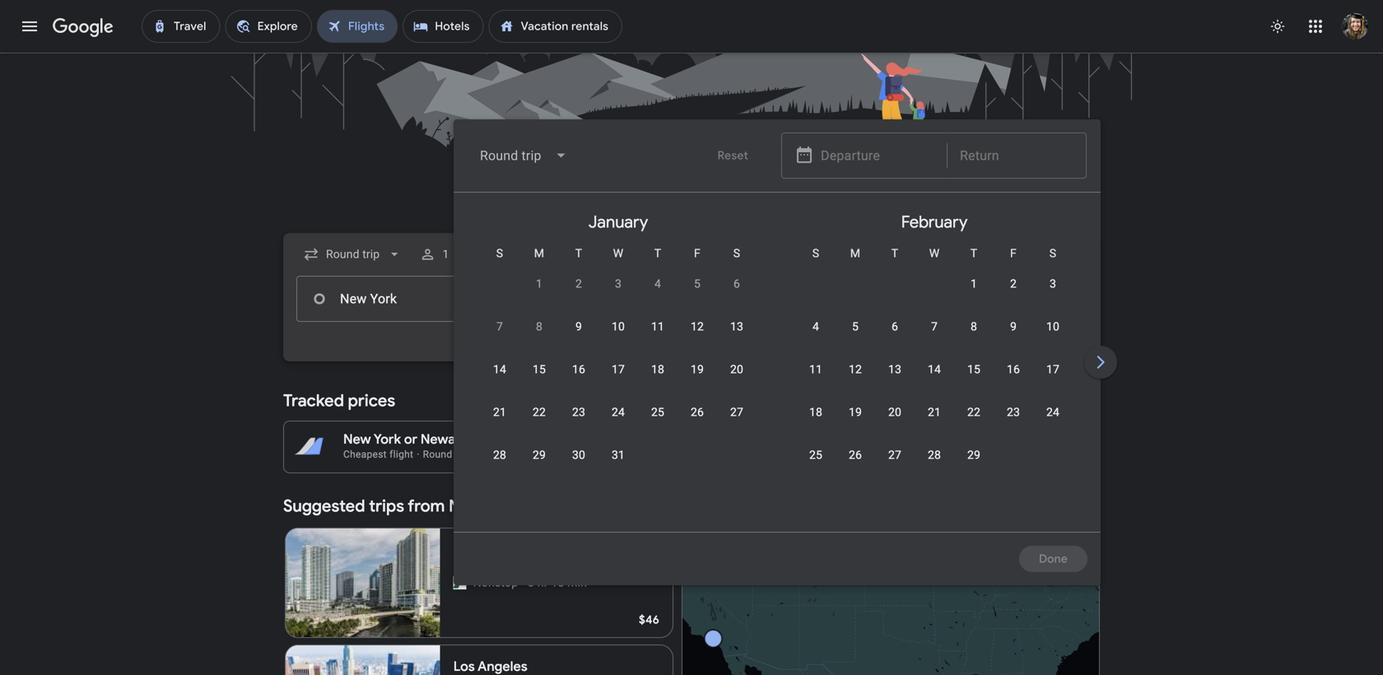Task type: locate. For each thing, give the bounding box(es) containing it.
12 inside january row group
[[691, 320, 704, 334]]

3 inside january row group
[[615, 277, 622, 291]]

13 button
[[717, 319, 757, 358], [876, 362, 915, 401]]

14 button up the sun, jan 21 element
[[480, 362, 520, 401]]

28 inside february row group
[[928, 448, 942, 462]]

tracked prices
[[283, 390, 395, 411]]

5 inside january row group
[[694, 277, 701, 291]]

15 inside february row group
[[968, 363, 981, 376]]

16
[[572, 363, 586, 376], [1007, 363, 1021, 376]]

11
[[651, 320, 665, 334], [810, 363, 823, 376]]

1 horizontal spatial 22
[[968, 406, 981, 419]]

trip
[[455, 449, 471, 460], [833, 449, 848, 460]]

16 button inside february row group
[[994, 362, 1034, 401]]

1 29 from the left
[[533, 448, 546, 462]]

15 left fri, feb 16 element
[[968, 363, 981, 376]]

15
[[533, 363, 546, 376], [968, 363, 981, 376]]

12 button up mon, feb 19 element at the bottom of page
[[836, 362, 876, 401]]

2 16 button from the left
[[994, 362, 1034, 401]]

to
[[471, 431, 484, 448], [816, 431, 829, 448]]

2 button up tue, jan 9 element
[[559, 276, 599, 315]]

1 horizontal spatial 18
[[651, 363, 665, 376]]

25 left mon, feb 26 element
[[810, 448, 823, 462]]

1 vertical spatial 25 button
[[796, 447, 836, 487]]

2 w from the left
[[930, 247, 940, 260]]

sat, feb 17 element
[[1047, 362, 1060, 378]]

m up mon, jan 1 element
[[534, 247, 545, 260]]

5 inside february row group
[[852, 320, 859, 334]]

14 left the "mon, jan 15" element
[[493, 363, 507, 376]]

york inside suggested trips from new york region
[[486, 496, 520, 517]]

1 2 button from the left
[[559, 276, 599, 315]]

24 right tue, jan 23 "element"
[[612, 406, 625, 419]]

21 for wed, feb 21 element
[[928, 406, 942, 419]]

15 button up the mon, jan 22 element
[[520, 362, 559, 401]]

25 inside february row group
[[810, 448, 823, 462]]

2 23 from the left
[[1007, 406, 1021, 419]]

1 15 button from the left
[[520, 362, 559, 401]]

mon, feb 12 element
[[849, 362, 862, 378]]

m for january
[[534, 247, 545, 260]]

trip inside new york to miami round trip
[[833, 449, 848, 460]]

14 inside january row group
[[493, 363, 507, 376]]

1 vertical spatial 27 button
[[876, 447, 915, 487]]

8 inside january row group
[[536, 320, 543, 334]]

1 horizontal spatial 18 button
[[796, 404, 836, 444]]

1 horizontal spatial trip
[[833, 449, 848, 460]]

sat, feb 10 element
[[1047, 319, 1060, 335]]

7 button up "wed, feb 14" element
[[915, 319, 955, 358]]

w inside january row group
[[613, 247, 624, 260]]

all
[[1069, 394, 1081, 409]]

3 button up wed, jan 10 element
[[599, 276, 638, 315]]

20 for sat, jan 20 element
[[731, 363, 744, 376]]

m up departure text box
[[851, 247, 861, 260]]

1 to from the left
[[471, 431, 484, 448]]

0 horizontal spatial 18
[[551, 576, 565, 590]]

1 vertical spatial 27
[[889, 448, 902, 462]]

0 horizontal spatial 18 button
[[638, 362, 678, 401]]

5 left the "sat, jan 6" element
[[694, 277, 701, 291]]

to left sun, jan 28 element
[[471, 431, 484, 448]]

1 21 button from the left
[[480, 404, 520, 444]]

0 horizontal spatial 28
[[493, 448, 507, 462]]

14
[[493, 363, 507, 376], [928, 363, 942, 376]]

0 horizontal spatial 24
[[612, 406, 625, 419]]

9 button up tue, jan 16 element at the left bottom of the page
[[559, 319, 599, 358]]

7 inside january row group
[[497, 320, 503, 334]]

6 inside row
[[892, 320, 899, 334]]

9 inside january row group
[[576, 320, 582, 334]]

12
[[691, 320, 704, 334], [849, 363, 862, 376]]

2 14 button from the left
[[915, 362, 955, 401]]

2 button
[[559, 276, 599, 315], [994, 276, 1034, 315]]

13 inside january row group
[[731, 320, 744, 334]]

s up the sat, feb 3 element
[[1050, 247, 1057, 260]]

3 button
[[599, 276, 638, 315], [1034, 276, 1073, 315]]

2 horizontal spatial 1
[[971, 277, 978, 291]]

19 inside february row group
[[849, 406, 862, 419]]

0 horizontal spatial f
[[694, 247, 701, 260]]

w
[[613, 247, 624, 260], [930, 247, 940, 260]]

2 horizontal spatial york
[[786, 431, 813, 448]]

1 16 from the left
[[572, 363, 586, 376]]

1 horizontal spatial 26
[[849, 448, 862, 462]]

30
[[572, 448, 586, 462]]

1 23 from the left
[[572, 406, 586, 419]]

1 horizontal spatial 23
[[1007, 406, 1021, 419]]

miami inside new york to miami round trip
[[832, 431, 870, 448]]

1 horizontal spatial 29
[[968, 448, 981, 462]]

1 17 from the left
[[612, 363, 625, 376]]

miami
[[832, 431, 870, 448], [454, 542, 491, 558]]

23 button up 30
[[559, 404, 599, 444]]

23 inside january row group
[[572, 406, 586, 419]]

13 for the tue, feb 13 element
[[889, 363, 902, 376]]

9 right mon, jan 8 element
[[576, 320, 582, 334]]

18 right hr
[[551, 576, 565, 590]]

f inside row group
[[1011, 247, 1017, 260]]

2 3 button from the left
[[1034, 276, 1073, 315]]

1 16 button from the left
[[559, 362, 599, 401]]

20 right mon, feb 19 element at the bottom of page
[[889, 406, 902, 419]]

suggested trips from new york region
[[283, 487, 1100, 675]]

16 inside february row group
[[1007, 363, 1021, 376]]

6 for the "sat, jan 6" element
[[734, 277, 741, 291]]

york for to
[[786, 431, 813, 448]]

16 inside january row group
[[572, 363, 586, 376]]

7 button
[[480, 319, 520, 358], [915, 319, 955, 358]]

to inside new york to miami round trip
[[816, 431, 829, 448]]

29 button right the wed, feb 28 element
[[955, 447, 994, 487]]

0 horizontal spatial 23
[[572, 406, 586, 419]]

1 vertical spatial 4 button
[[796, 319, 836, 358]]

24 button
[[599, 404, 638, 444], [1034, 404, 1073, 444]]

2 inside february row group
[[1011, 277, 1017, 291]]

13 button up sat, jan 20 element
[[717, 319, 757, 358]]

22 button up thu, feb 29 element
[[955, 404, 994, 444]]

tue, jan 9 element
[[576, 319, 582, 335]]

17 for wed, jan 17 element on the bottom of the page
[[612, 363, 625, 376]]

0 horizontal spatial 4
[[655, 277, 661, 291]]

1 22 button from the left
[[520, 404, 559, 444]]

2 23 button from the left
[[994, 404, 1034, 444]]

3 inside february row group
[[1050, 277, 1057, 291]]

0 horizontal spatial 1 button
[[520, 276, 559, 315]]

w up wed, jan 3 element
[[613, 247, 624, 260]]

5 button up mon, feb 12 element
[[836, 319, 876, 358]]

29 inside february row group
[[968, 448, 981, 462]]

1 horizontal spatial 14 button
[[915, 362, 955, 401]]

1 vertical spatial 19
[[849, 406, 862, 419]]

2 9 from the left
[[1011, 320, 1017, 334]]

8 for thu, feb 8 'element' on the top right
[[971, 320, 978, 334]]

0 horizontal spatial 21 button
[[480, 404, 520, 444]]

frontier image
[[454, 577, 467, 590]]

1 horizontal spatial new
[[449, 496, 483, 517]]

1 29 button from the left
[[520, 447, 559, 487]]

6 left wed, feb 7 element
[[892, 320, 899, 334]]

1 horizontal spatial 20 button
[[876, 404, 915, 444]]

11 button up the thu, jan 18 element
[[638, 319, 678, 358]]

 image inside suggested trips from new york region
[[522, 575, 525, 591]]

9 for tue, jan 9 element
[[576, 320, 582, 334]]

mon, feb 5 element
[[852, 319, 859, 335]]

1 horizontal spatial 12 button
[[836, 362, 876, 401]]

0 horizontal spatial 6
[[734, 277, 741, 291]]

28 button left mon, jan 29 element
[[480, 447, 520, 487]]

1 vertical spatial 12 button
[[836, 362, 876, 401]]

1 for january
[[536, 277, 543, 291]]

row
[[520, 262, 757, 315], [955, 262, 1073, 315], [480, 311, 757, 358], [796, 311, 1073, 358], [480, 354, 757, 401], [796, 354, 1073, 401], [480, 397, 757, 444], [796, 397, 1073, 444], [480, 440, 638, 487], [796, 440, 994, 487]]

24 inside february row group
[[1047, 406, 1060, 419]]

8 for mon, jan 8 element
[[536, 320, 543, 334]]

sat, jan 20 element
[[731, 362, 744, 378]]

4 s from the left
[[1050, 247, 1057, 260]]

7 left mon, jan 8 element
[[497, 320, 503, 334]]

2 2 from the left
[[1011, 277, 1017, 291]]

27 inside january row group
[[731, 406, 744, 419]]

3 right fri, feb 2 element at the right of the page
[[1050, 277, 1057, 291]]

explore button
[[647, 343, 737, 376]]

17 button up wed, jan 24 element
[[599, 362, 638, 401]]

1 vertical spatial 18 button
[[796, 404, 836, 444]]

20 right explore
[[731, 363, 744, 376]]

0 horizontal spatial 10
[[612, 320, 625, 334]]

2 button up fri, feb 9 element at top
[[994, 276, 1034, 315]]

new inside region
[[449, 496, 483, 517]]

1 inside january row group
[[536, 277, 543, 291]]

1 horizontal spatial 14
[[928, 363, 942, 376]]

25 button right wed, jan 24 element
[[638, 404, 678, 444]]

4
[[655, 277, 661, 291], [813, 320, 820, 334]]

2 24 from the left
[[1047, 406, 1060, 419]]

0 horizontal spatial 14
[[493, 363, 507, 376]]

0 horizontal spatial 22
[[533, 406, 546, 419]]

0 horizontal spatial 8
[[536, 320, 543, 334]]

29 inside january row group
[[533, 448, 546, 462]]

january row group
[[460, 199, 777, 526]]

wed, jan 24 element
[[612, 404, 625, 421]]

f
[[694, 247, 701, 260], [1011, 247, 1017, 260]]

2 22 from the left
[[968, 406, 981, 419]]

0 horizontal spatial 8 button
[[520, 319, 559, 358]]

2 16 from the left
[[1007, 363, 1021, 376]]

sat, jan 27 element
[[731, 404, 744, 421]]

york inside new york to miami round trip
[[786, 431, 813, 448]]

26 button left tue, feb 27 element at the right bottom
[[836, 447, 876, 487]]

3 button for february
[[1034, 276, 1073, 315]]

tue, jan 2 element
[[576, 276, 582, 292]]

10 button up the 'sat, feb 17' element
[[1034, 319, 1073, 358]]

24 inside january row group
[[612, 406, 625, 419]]

1 horizontal spatial 7
[[932, 320, 938, 334]]

28 for the wed, feb 28 element
[[928, 448, 942, 462]]

m inside january row group
[[534, 247, 545, 260]]

9 button up fri, feb 16 element
[[994, 319, 1034, 358]]

17 for the 'sat, feb 17' element
[[1047, 363, 1060, 376]]

19 button up mon, feb 26 element
[[836, 404, 876, 444]]

4 button
[[638, 276, 678, 315], [796, 319, 836, 358]]

14 right the tue, feb 13 element
[[928, 363, 942, 376]]

15 button
[[520, 362, 559, 401], [955, 362, 994, 401]]

miami down mon, feb 19 element at the bottom of page
[[832, 431, 870, 448]]

row group
[[1093, 199, 1384, 526]]

7 inside february row group
[[932, 320, 938, 334]]

york down sun, feb 18 element
[[786, 431, 813, 448]]

1 horizontal spatial 28 button
[[915, 447, 955, 487]]

0 horizontal spatial 3 button
[[599, 276, 638, 315]]

26 button
[[678, 404, 717, 444], [836, 447, 876, 487]]

13 right fri, jan 12 element
[[731, 320, 744, 334]]

16 button up tue, jan 23 "element"
[[559, 362, 599, 401]]

fri, feb 16 element
[[1007, 362, 1021, 378]]

1 vertical spatial 20 button
[[876, 404, 915, 444]]

12 button
[[678, 319, 717, 358], [836, 362, 876, 401]]

1 inside february row group
[[971, 277, 978, 291]]

1 28 from the left
[[493, 448, 507, 462]]

11 button
[[638, 319, 678, 358], [796, 362, 836, 401]]

16 button up fri, feb 23 element
[[994, 362, 1034, 401]]

3 for february
[[1050, 277, 1057, 291]]

26
[[691, 406, 704, 419], [849, 448, 862, 462]]

1 w from the left
[[613, 247, 624, 260]]

1 24 button from the left
[[599, 404, 638, 444]]

20 button up tue, feb 27 element at the right bottom
[[876, 404, 915, 444]]

1 horizontal spatial 8 button
[[955, 319, 994, 358]]

4 left fri, jan 5 element
[[655, 277, 661, 291]]

w for january
[[613, 247, 624, 260]]

21 inside january row group
[[493, 406, 507, 419]]

1 15 from the left
[[533, 363, 546, 376]]

12 up explore
[[691, 320, 704, 334]]

6 button up the tue, feb 13 element
[[876, 319, 915, 358]]

0 horizontal spatial round
[[423, 449, 453, 460]]

sun, jan 7 element
[[497, 319, 503, 335]]

0 vertical spatial 4
[[655, 277, 661, 291]]

19 for the fri, jan 19 element
[[691, 363, 704, 376]]

1 vertical spatial 18
[[810, 406, 823, 419]]

0 horizontal spatial 20 button
[[717, 362, 757, 401]]

fri, feb 2 element
[[1011, 276, 1017, 292]]

f up fri, jan 5 element
[[694, 247, 701, 260]]

10 inside january row group
[[612, 320, 625, 334]]

2 horizontal spatial 18
[[810, 406, 823, 419]]

2 button inside january row group
[[559, 276, 599, 315]]

6 button
[[717, 276, 757, 315], [876, 319, 915, 358]]

5 button
[[678, 276, 717, 315], [836, 319, 876, 358]]

Return text field
[[960, 133, 1074, 178]]

2 round from the left
[[801, 449, 830, 460]]

16 button
[[559, 362, 599, 401], [994, 362, 1034, 401]]

29 for thu, feb 29 element
[[968, 448, 981, 462]]

cheapest
[[343, 449, 387, 460]]

t up departure text box
[[892, 247, 899, 260]]

0 vertical spatial 25
[[651, 406, 665, 419]]

2 29 from the left
[[968, 448, 981, 462]]

0 vertical spatial 20
[[731, 363, 744, 376]]

3 inside suggested trips from new york region
[[528, 576, 535, 590]]

1 horizontal spatial 29 button
[[955, 447, 994, 487]]

2 button inside february row group
[[994, 276, 1034, 315]]

26 right sun, feb 25 element
[[849, 448, 862, 462]]

1 vertical spatial 4
[[813, 320, 820, 334]]

0 horizontal spatial 9
[[576, 320, 582, 334]]

4 inside february row group
[[813, 320, 820, 334]]

0 vertical spatial 27 button
[[717, 404, 757, 444]]

1 horizontal spatial 17
[[1047, 363, 1060, 376]]

None text field
[[297, 276, 529, 322]]

1 9 from the left
[[576, 320, 582, 334]]

t up 'thu, feb 1' element
[[971, 247, 978, 260]]

2 s from the left
[[734, 247, 741, 260]]

20 for tue, feb 20 element
[[889, 406, 902, 419]]

25 left fri, jan 26 element
[[651, 406, 665, 419]]

8
[[536, 320, 543, 334], [971, 320, 978, 334]]

2 trip from the left
[[833, 449, 848, 460]]

7 right tue, feb 6 element
[[932, 320, 938, 334]]

1 button for january
[[520, 276, 559, 315]]

round
[[423, 449, 453, 460], [801, 449, 830, 460]]

new right from
[[449, 496, 483, 517]]

wed, feb 28 element
[[928, 447, 942, 464]]

17 button up the "sat, feb 24" element
[[1034, 362, 1073, 401]]

1 7 from the left
[[497, 320, 503, 334]]

5 for mon, feb 5 element
[[852, 320, 859, 334]]

1 horizontal spatial 1 button
[[955, 276, 994, 315]]

1 horizontal spatial 15
[[968, 363, 981, 376]]

0 vertical spatial 12 button
[[678, 319, 717, 358]]

10 right tue, jan 9 element
[[612, 320, 625, 334]]

1 vertical spatial 13 button
[[876, 362, 915, 401]]

26 inside february row group
[[849, 448, 862, 462]]

2 10 from the left
[[1047, 320, 1060, 334]]

7
[[497, 320, 503, 334], [932, 320, 938, 334]]

20 button inside february row group
[[876, 404, 915, 444]]

12 button up the fri, jan 19 element
[[678, 319, 717, 358]]

21 button up the wed, feb 28 element
[[915, 404, 955, 444]]

1 17 button from the left
[[599, 362, 638, 401]]

1 2 from the left
[[576, 277, 582, 291]]

15 right sun, jan 14 element
[[533, 363, 546, 376]]

6 right fri, jan 5 element
[[734, 277, 741, 291]]

0 horizontal spatial 24 button
[[599, 404, 638, 444]]

miami up 'mar'
[[454, 542, 491, 558]]

1 1 button from the left
[[520, 276, 559, 315]]

25 button left mon, feb 26 element
[[796, 447, 836, 487]]

york for or
[[374, 431, 401, 448]]

10 for wed, jan 10 element
[[612, 320, 625, 334]]

25
[[651, 406, 665, 419], [810, 448, 823, 462]]

round trip
[[423, 449, 471, 460]]

2 button for january
[[559, 276, 599, 315]]

t
[[576, 247, 583, 260], [655, 247, 662, 260], [892, 247, 899, 260], [971, 247, 978, 260]]

fri, jan 5 element
[[694, 276, 701, 292]]

2 inside january row group
[[576, 277, 582, 291]]

29
[[533, 448, 546, 462], [968, 448, 981, 462]]

1 10 button from the left
[[599, 319, 638, 358]]

1 horizontal spatial 4
[[813, 320, 820, 334]]

9 button
[[559, 319, 599, 358], [994, 319, 1034, 358]]

1 button up thu, feb 8 'element' on the top right
[[955, 276, 994, 315]]

w down 'february'
[[930, 247, 940, 260]]

10 button up wed, jan 17 element on the bottom of the page
[[599, 319, 638, 358]]

19 inside january row group
[[691, 363, 704, 376]]

1 m from the left
[[534, 247, 545, 260]]

2 28 button from the left
[[915, 447, 955, 487]]

28 inside january row group
[[493, 448, 507, 462]]

tue, jan 16 element
[[572, 362, 586, 378]]

18 right wed, jan 17 element on the bottom of the page
[[651, 363, 665, 376]]

12 for fri, jan 12 element
[[691, 320, 704, 334]]

2 8 from the left
[[971, 320, 978, 334]]

22 for thu, feb 22 element
[[968, 406, 981, 419]]

s right 1 popup button
[[496, 247, 503, 260]]

0 horizontal spatial 23 button
[[559, 404, 599, 444]]

3 left hr
[[528, 576, 535, 590]]

15 inside january row group
[[533, 363, 546, 376]]

trips
[[369, 496, 404, 517]]

22 for the mon, jan 22 element
[[533, 406, 546, 419]]

2 for february
[[1011, 277, 1017, 291]]

21 button
[[480, 404, 520, 444], [915, 404, 955, 444]]

20 button up sat, jan 27 element
[[717, 362, 757, 401]]

2 1 button from the left
[[955, 276, 994, 315]]

20 inside january row group
[[731, 363, 744, 376]]

6
[[734, 277, 741, 291], [892, 320, 899, 334]]

27 inside february row group
[[889, 448, 902, 462]]

sat, jan 13 element
[[731, 319, 744, 335]]

1 horizontal spatial 8
[[971, 320, 978, 334]]

14 button
[[480, 362, 520, 401], [915, 362, 955, 401]]

22 inside february row group
[[968, 406, 981, 419]]

to down sun, feb 18 element
[[816, 431, 829, 448]]

w inside february row group
[[930, 247, 940, 260]]

0 horizontal spatial 5 button
[[678, 276, 717, 315]]

23 button right thu, feb 22 element
[[994, 404, 1034, 444]]

26 inside january row group
[[691, 406, 704, 419]]

0 vertical spatial 18 button
[[638, 362, 678, 401]]

tue, jan 23 element
[[572, 404, 586, 421]]

2 21 from the left
[[928, 406, 942, 419]]

m for february
[[851, 247, 861, 260]]

17 inside january row group
[[612, 363, 625, 376]]

2 22 button from the left
[[955, 404, 994, 444]]

24 for wed, jan 24 element
[[612, 406, 625, 419]]

13 for sat, jan 13 element
[[731, 320, 744, 334]]

0 horizontal spatial 6 button
[[717, 276, 757, 315]]

11 inside february row group
[[810, 363, 823, 376]]

23 for tue, jan 23 "element"
[[572, 406, 586, 419]]

1 28 button from the left
[[480, 447, 520, 487]]

23
[[572, 406, 586, 419], [1007, 406, 1021, 419]]

2 29 button from the left
[[955, 447, 994, 487]]

8 inside february row group
[[971, 320, 978, 334]]

new up cheapest
[[343, 431, 371, 448]]

$46
[[639, 613, 660, 628]]

grid
[[460, 199, 1384, 542]]

1 horizontal spatial 10 button
[[1034, 319, 1073, 358]]

18 button inside february row group
[[796, 404, 836, 444]]

2 2 button from the left
[[994, 276, 1034, 315]]

s up 'sun, feb 4' element
[[813, 247, 820, 260]]

2 to from the left
[[816, 431, 829, 448]]

9 right thu, feb 8 'element' on the top right
[[1011, 320, 1017, 334]]

1 24 from the left
[[612, 406, 625, 419]]

21 inside february row group
[[928, 406, 942, 419]]

31 button
[[599, 447, 638, 487]]

 image
[[522, 575, 525, 591]]

newark
[[421, 431, 468, 448]]

trip down newark
[[455, 449, 471, 460]]

28 button
[[480, 447, 520, 487], [915, 447, 955, 487]]

1 horizontal spatial 2 button
[[994, 276, 1034, 315]]

explore
[[683, 353, 724, 367]]

18 inside february row group
[[810, 406, 823, 419]]

3
[[615, 277, 622, 291], [1050, 277, 1057, 291], [528, 576, 535, 590]]

20
[[731, 363, 744, 376], [889, 406, 902, 419]]

17 button
[[599, 362, 638, 401], [1034, 362, 1073, 401]]

grid containing january
[[460, 199, 1384, 542]]

9 for fri, feb 9 element at top
[[1011, 320, 1017, 334]]

11 left fri, jan 12 element
[[651, 320, 665, 334]]

20 inside february row group
[[889, 406, 902, 419]]

2 m from the left
[[851, 247, 861, 260]]

17
[[612, 363, 625, 376], [1047, 363, 1060, 376]]

1 3 button from the left
[[599, 276, 638, 315]]

18 inside january row group
[[651, 363, 665, 376]]

fri, feb 23 element
[[1007, 404, 1021, 421]]

1 21 from the left
[[493, 406, 507, 419]]

1 trip from the left
[[455, 449, 471, 460]]

29 button
[[520, 447, 559, 487], [955, 447, 994, 487]]

23 for fri, feb 23 element
[[1007, 406, 1021, 419]]

24 button up "31"
[[599, 404, 638, 444]]

9
[[576, 320, 582, 334], [1011, 320, 1017, 334]]

s
[[496, 247, 503, 260], [734, 247, 741, 260], [813, 247, 820, 260], [1050, 247, 1057, 260]]

2
[[576, 277, 582, 291], [1011, 277, 1017, 291]]

1 7 button from the left
[[480, 319, 520, 358]]

sat, jan 6 element
[[734, 276, 741, 292]]

4 left mon, feb 5 element
[[813, 320, 820, 334]]

new inside new york to miami round trip
[[755, 431, 783, 448]]

1 horizontal spatial 9
[[1011, 320, 1017, 334]]

sat, feb 3 element
[[1050, 276, 1057, 292]]

1 vertical spatial 6
[[892, 320, 899, 334]]

22 button
[[520, 404, 559, 444], [955, 404, 994, 444]]

22
[[533, 406, 546, 419], [968, 406, 981, 419]]

25 button
[[638, 404, 678, 444], [796, 447, 836, 487]]

13 inside february row group
[[889, 363, 902, 376]]

1 horizontal spatial 16 button
[[994, 362, 1034, 401]]

row containing 4
[[796, 311, 1073, 358]]

18 button
[[638, 362, 678, 401], [796, 404, 836, 444]]

8 button
[[520, 319, 559, 358], [955, 319, 994, 358]]

tue, feb 13 element
[[889, 362, 902, 378]]

0 horizontal spatial 25
[[651, 406, 665, 419]]

2 horizontal spatial new
[[755, 431, 783, 448]]

2 17 from the left
[[1047, 363, 1060, 376]]

1 f from the left
[[694, 247, 701, 260]]

1 horizontal spatial f
[[1011, 247, 1017, 260]]

11 button up sun, feb 18 element
[[796, 362, 836, 401]]

22 inside january row group
[[533, 406, 546, 419]]

Return text field
[[960, 277, 1073, 321]]

1 s from the left
[[496, 247, 503, 260]]

2 7 from the left
[[932, 320, 938, 334]]

8 button up the "mon, jan 15" element
[[520, 319, 559, 358]]

10 inside february row group
[[1047, 320, 1060, 334]]

thu, feb 8 element
[[971, 319, 978, 335]]

5 left tue, feb 6 element
[[852, 320, 859, 334]]

1 horizontal spatial 21 button
[[915, 404, 955, 444]]

tracked prices region
[[283, 381, 1100, 474]]

11 inside january row group
[[651, 320, 665, 334]]

1 horizontal spatial 13
[[889, 363, 902, 376]]

1 14 from the left
[[493, 363, 507, 376]]

6 for tue, feb 6 element
[[892, 320, 899, 334]]

m inside february row group
[[851, 247, 861, 260]]

tue, jan 30 element
[[572, 447, 586, 464]]

1 vertical spatial 26 button
[[836, 447, 876, 487]]

3 button for january
[[599, 276, 638, 315]]

york
[[374, 431, 401, 448], [786, 431, 813, 448], [486, 496, 520, 517]]

24 left the "all" in the bottom of the page
[[1047, 406, 1060, 419]]

grid inside flight search field
[[460, 199, 1384, 542]]

0 horizontal spatial trip
[[455, 449, 471, 460]]

tracked
[[283, 390, 344, 411]]

1 button for february
[[955, 276, 994, 315]]

23 inside february row group
[[1007, 406, 1021, 419]]

1 vertical spatial miami
[[454, 542, 491, 558]]

1 horizontal spatial w
[[930, 247, 940, 260]]

23 button
[[559, 404, 599, 444], [994, 404, 1034, 444]]

miami inside suggested trips from new york region
[[454, 542, 491, 558]]

21 left thu, feb 22 element
[[928, 406, 942, 419]]

york up cheapest flight in the left of the page
[[374, 431, 401, 448]]

0 vertical spatial 5
[[694, 277, 701, 291]]

1 button
[[520, 276, 559, 315], [955, 276, 994, 315]]

18 button inside january row group
[[638, 362, 678, 401]]

2 28 from the left
[[928, 448, 942, 462]]

24
[[612, 406, 625, 419], [1047, 406, 1060, 419]]

thu, jan 25 element
[[651, 404, 665, 421]]

27 button right fri, jan 26 element
[[717, 404, 757, 444]]

0 horizontal spatial 2
[[576, 277, 582, 291]]

2 14 from the left
[[928, 363, 942, 376]]

2 vertical spatial 18
[[551, 576, 565, 590]]

28
[[493, 448, 507, 462], [928, 448, 942, 462]]

20 button
[[717, 362, 757, 401], [876, 404, 915, 444]]

1 8 from the left
[[536, 320, 543, 334]]

4 inside january row group
[[655, 277, 661, 291]]

0 horizontal spatial 17 button
[[599, 362, 638, 401]]

2 8 button from the left
[[955, 319, 994, 358]]

22 up chicago
[[533, 406, 546, 419]]

f inside january row group
[[694, 247, 701, 260]]

m
[[534, 247, 545, 260], [851, 247, 861, 260]]

1 horizontal spatial 24
[[1047, 406, 1060, 419]]

0 horizontal spatial 9 button
[[559, 319, 599, 358]]

17 right tue, jan 16 element at the left bottom of the page
[[612, 363, 625, 376]]

york down sun, jan 28 element
[[486, 496, 520, 517]]

13
[[731, 320, 744, 334], [889, 363, 902, 376]]

26 button right thu, jan 25 element
[[678, 404, 717, 444]]

26 right thu, jan 25 element
[[691, 406, 704, 419]]

Departure text field
[[820, 277, 934, 321]]

25 inside january row group
[[651, 406, 665, 419]]

round left mon, feb 26 element
[[801, 449, 830, 460]]

13 button up tue, feb 20 element
[[876, 362, 915, 401]]

2 right 'thu, feb 1' element
[[1011, 277, 1017, 291]]

new
[[343, 431, 371, 448], [755, 431, 783, 448], [449, 496, 483, 517]]

0 vertical spatial 13 button
[[717, 319, 757, 358]]

1 horizontal spatial 5 button
[[836, 319, 876, 358]]

new york or newark to chicago
[[343, 431, 539, 448]]

new left sun, feb 25 element
[[755, 431, 783, 448]]

0 horizontal spatial 17
[[612, 363, 625, 376]]

19
[[691, 363, 704, 376], [849, 406, 862, 419]]

wed, jan 17 element
[[612, 362, 625, 378]]

1 vertical spatial 12
[[849, 363, 862, 376]]

4 button up thu, jan 11 element
[[638, 276, 678, 315]]

17 inside february row group
[[1047, 363, 1060, 376]]

12 inside february row group
[[849, 363, 862, 376]]

19 button
[[678, 362, 717, 401], [836, 404, 876, 444]]

1 23 button from the left
[[559, 404, 599, 444]]

1 10 from the left
[[612, 320, 625, 334]]

1 22 from the left
[[533, 406, 546, 419]]

21 up chicago
[[493, 406, 507, 419]]

None field
[[467, 136, 581, 175], [297, 240, 410, 269], [467, 136, 581, 175], [297, 240, 410, 269]]

2 15 from the left
[[968, 363, 981, 376]]

14 inside february row group
[[928, 363, 942, 376]]

6 inside january row group
[[734, 277, 741, 291]]

0 horizontal spatial 10 button
[[599, 319, 638, 358]]

2 f from the left
[[1011, 247, 1017, 260]]

1 horizontal spatial 19
[[849, 406, 862, 419]]

0 horizontal spatial 11
[[651, 320, 665, 334]]

18 button up sun, feb 25 element
[[796, 404, 836, 444]]

1 9 button from the left
[[559, 319, 599, 358]]

1
[[443, 248, 449, 261], [536, 277, 543, 291], [971, 277, 978, 291]]

11 for sun, feb 11 element
[[810, 363, 823, 376]]

19 button up fri, jan 26 element
[[678, 362, 717, 401]]

tue, feb 6 element
[[892, 319, 899, 335]]

9 inside february row group
[[1011, 320, 1017, 334]]

27 for sat, jan 27 element
[[731, 406, 744, 419]]

0 vertical spatial 19 button
[[678, 362, 717, 401]]

10 button
[[599, 319, 638, 358], [1034, 319, 1073, 358]]

21
[[493, 406, 507, 419], [928, 406, 942, 419]]

2 10 button from the left
[[1034, 319, 1073, 358]]

new for new york or newark to chicago
[[343, 431, 371, 448]]

5
[[694, 277, 701, 291], [852, 320, 859, 334]]

12 for mon, feb 12 element
[[849, 363, 862, 376]]

1 vertical spatial 5
[[852, 320, 859, 334]]

4 button up sun, feb 11 element
[[796, 319, 836, 358]]

27 button
[[717, 404, 757, 444], [876, 447, 915, 487]]

3 for january
[[615, 277, 622, 291]]

2 horizontal spatial 3
[[1050, 277, 1057, 291]]



Task type: vqa. For each thing, say whether or not it's contained in the screenshot.
FOOTER containing Map data ©2023 Google
no



Task type: describe. For each thing, give the bounding box(es) containing it.
sun, feb 4 element
[[813, 319, 820, 335]]

18 for sun, feb 18 element
[[810, 406, 823, 419]]

fri, jan 19 element
[[691, 362, 704, 378]]

15 for the 'thu, feb 15' element
[[968, 363, 981, 376]]

1 inside 1 popup button
[[443, 248, 449, 261]]

21 for the sun, jan 21 element
[[493, 406, 507, 419]]

1 8 button from the left
[[520, 319, 559, 358]]

mon, jan 8 element
[[536, 319, 543, 335]]

16 for fri, feb 16 element
[[1007, 363, 1021, 376]]

min
[[568, 576, 587, 590]]

mar 18 – 27
[[454, 560, 517, 573]]

wed, jan 3 element
[[615, 276, 622, 292]]

Flight search field
[[270, 119, 1384, 586]]

wed, feb 7 element
[[932, 319, 938, 335]]

wed, jan 10 element
[[612, 319, 625, 335]]

4 t from the left
[[971, 247, 978, 260]]

thu, feb 15 element
[[968, 362, 981, 378]]

0 vertical spatial 26 button
[[678, 404, 717, 444]]

11 for thu, jan 11 element
[[651, 320, 665, 334]]

mon, feb 19 element
[[849, 404, 862, 421]]

24 for the "sat, feb 24" element
[[1047, 406, 1060, 419]]

31
[[612, 448, 625, 462]]

18 – 27
[[477, 560, 517, 573]]

1 button
[[413, 235, 479, 274]]

25 for sun, feb 25 element
[[810, 448, 823, 462]]

29 for mon, jan 29 element
[[533, 448, 546, 462]]

0 horizontal spatial 13 button
[[717, 319, 757, 358]]

14 for "wed, feb 14" element
[[928, 363, 942, 376]]

february
[[902, 212, 968, 233]]

14 for sun, jan 14 element
[[493, 363, 507, 376]]

change appearance image
[[1259, 7, 1298, 46]]

sun, jan 14 element
[[493, 362, 507, 378]]

10 for sat, feb 10 element
[[1047, 320, 1060, 334]]

row containing 7
[[480, 311, 757, 358]]

sun, jan 21 element
[[493, 404, 507, 421]]

main menu image
[[20, 16, 40, 36]]

0 vertical spatial 4 button
[[638, 276, 678, 315]]

46 US dollars text field
[[639, 613, 660, 628]]

1 horizontal spatial 19 button
[[836, 404, 876, 444]]

wed, feb 14 element
[[928, 362, 942, 378]]

nonstop
[[473, 576, 518, 590]]

2 7 button from the left
[[915, 319, 955, 358]]

4 for the thu, jan 4 element
[[655, 277, 661, 291]]

1 vertical spatial 11 button
[[796, 362, 836, 401]]

1 horizontal spatial 4 button
[[796, 319, 836, 358]]

w for february
[[930, 247, 940, 260]]

thu, jan 4 element
[[655, 276, 661, 292]]

18 for the thu, jan 18 element
[[651, 363, 665, 376]]

16 button inside january row group
[[559, 362, 599, 401]]

7 for sun, jan 7 element
[[497, 320, 503, 334]]

mar
[[454, 560, 474, 573]]

mon, jan 15 element
[[533, 362, 546, 378]]

fri, jan 26 element
[[691, 404, 704, 421]]

25 button inside january row group
[[638, 404, 678, 444]]

row containing 28
[[480, 440, 638, 487]]

1 for february
[[971, 277, 978, 291]]

hr
[[538, 576, 548, 590]]

new for new york to miami round trip
[[755, 431, 783, 448]]

next image
[[1081, 343, 1121, 382]]

18 inside suggested trips from new york region
[[551, 576, 565, 590]]

row containing 11
[[796, 354, 1073, 401]]

view all
[[1039, 394, 1081, 409]]

30 button
[[559, 447, 599, 487]]

2 15 button from the left
[[955, 362, 994, 401]]

mon, jan 29 element
[[533, 447, 546, 464]]

prices
[[348, 390, 395, 411]]

row containing 25
[[796, 440, 994, 487]]

28 for sun, jan 28 element
[[493, 448, 507, 462]]

3 hr 18 min
[[528, 576, 587, 590]]

round inside new york to miami round trip
[[801, 449, 830, 460]]

4 for 'sun, feb 4' element
[[813, 320, 820, 334]]

flight
[[390, 449, 414, 460]]

0 horizontal spatial 19 button
[[678, 362, 717, 401]]

1 vertical spatial 6 button
[[876, 319, 915, 358]]

thu, feb 22 element
[[968, 404, 981, 421]]

1 14 button from the left
[[480, 362, 520, 401]]

view
[[1039, 394, 1066, 409]]

row containing 18
[[796, 397, 1073, 444]]

or
[[404, 431, 418, 448]]

26 for mon, feb 26 element
[[849, 448, 862, 462]]

0 vertical spatial 20 button
[[717, 362, 757, 401]]

fri, feb 9 element
[[1011, 319, 1017, 335]]

mon, jan 22 element
[[533, 404, 546, 421]]

sun, feb 25 element
[[810, 447, 823, 464]]

26 for fri, jan 26 element
[[691, 406, 704, 419]]

wed, jan 31 element
[[612, 447, 625, 464]]

sat, feb 24 element
[[1047, 404, 1060, 421]]

sun, jan 28 element
[[493, 447, 507, 464]]

fri, jan 12 element
[[691, 319, 704, 335]]

thu, jan 11 element
[[651, 319, 665, 335]]

suggested trips from new york
[[283, 496, 520, 517]]

25 button inside february row group
[[796, 447, 836, 487]]

f for february
[[1011, 247, 1017, 260]]

sun, feb 11 element
[[810, 362, 823, 378]]

1 horizontal spatial 13 button
[[876, 362, 915, 401]]

tue, feb 27 element
[[889, 447, 902, 464]]

sun, feb 18 element
[[810, 404, 823, 421]]

2 t from the left
[[655, 247, 662, 260]]

25 for thu, jan 25 element
[[651, 406, 665, 419]]

2 21 button from the left
[[915, 404, 955, 444]]

5 for fri, jan 5 element
[[694, 277, 701, 291]]

flights
[[625, 145, 759, 203]]

3 s from the left
[[813, 247, 820, 260]]

1 round from the left
[[423, 449, 453, 460]]

27 for tue, feb 27 element at the right bottom
[[889, 448, 902, 462]]

3 t from the left
[[892, 247, 899, 260]]

2 9 button from the left
[[994, 319, 1034, 358]]

chicago
[[487, 431, 539, 448]]

0 vertical spatial 11 button
[[638, 319, 678, 358]]

cheapest flight
[[343, 449, 414, 460]]

wed, feb 21 element
[[928, 404, 942, 421]]

0 vertical spatial 5 button
[[678, 276, 717, 315]]

2 17 button from the left
[[1034, 362, 1073, 401]]

7 for wed, feb 7 element
[[932, 320, 938, 334]]

january
[[589, 212, 648, 233]]

2 for january
[[576, 277, 582, 291]]

thu, feb 29 element
[[968, 447, 981, 464]]

new york to miami round trip
[[755, 431, 870, 460]]

tue, feb 20 element
[[889, 404, 902, 421]]

thu, feb 1 element
[[971, 276, 978, 292]]

2 button for february
[[994, 276, 1034, 315]]

Departure text field
[[821, 133, 935, 178]]

15 for the "mon, jan 15" element
[[533, 363, 546, 376]]

0 horizontal spatial 12 button
[[678, 319, 717, 358]]

f for january
[[694, 247, 701, 260]]

row containing 14
[[480, 354, 757, 401]]

mon, jan 1 element
[[536, 276, 543, 292]]

0 vertical spatial 6 button
[[717, 276, 757, 315]]

row containing 21
[[480, 397, 757, 444]]

mon, feb 26 element
[[849, 447, 862, 464]]

thu, jan 18 element
[[651, 362, 665, 378]]

from
[[408, 496, 445, 517]]

suggested
[[283, 496, 365, 517]]

19 for mon, feb 19 element at the bottom of page
[[849, 406, 862, 419]]

1 t from the left
[[576, 247, 583, 260]]

16 for tue, jan 16 element at the left bottom of the page
[[572, 363, 586, 376]]

2 24 button from the left
[[1034, 404, 1073, 444]]

february row group
[[777, 199, 1093, 526]]



